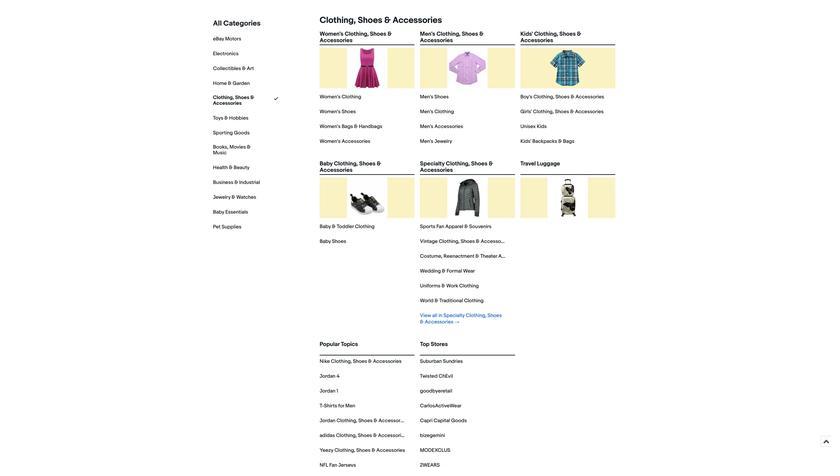 Task type: locate. For each thing, give the bounding box(es) containing it.
2 men's from the top
[[420, 94, 433, 100]]

kids' for kids' clothing, shoes & accessories
[[520, 31, 533, 37]]

jordan for jordan 1
[[320, 389, 335, 395]]

costume, reenactment & theater apparel link
[[420, 253, 516, 260]]

accessories inside women's clothing, shoes & accessories
[[320, 37, 352, 44]]

accessories inside specialty clothing, shoes & accessories
[[420, 167, 453, 174]]

1 horizontal spatial clothing, shoes & accessories
[[320, 15, 442, 26]]

electronics link
[[213, 51, 239, 57]]

men's accessories
[[420, 124, 463, 130]]

0 vertical spatial jordan
[[320, 374, 335, 380]]

bizegemini
[[420, 433, 445, 439]]

0 vertical spatial bags
[[342, 124, 353, 130]]

accessories inside the "baby clothing, shoes & accessories"
[[320, 167, 352, 174]]

men's jewelry
[[420, 138, 452, 145]]

1 horizontal spatial goods
[[451, 418, 467, 425]]

3 men's from the top
[[420, 109, 433, 115]]

accessories inside men's clothing, shoes & accessories
[[420, 37, 453, 44]]

1 vertical spatial specialty
[[443, 313, 465, 319]]

2 women's from the top
[[320, 94, 341, 100]]

baby up 'baby shoes'
[[320, 224, 331, 230]]

work
[[446, 283, 458, 290]]

clothing, inside the "baby clothing, shoes & accessories"
[[334, 161, 358, 167]]

clothing, shoes & accessories down home & garden
[[213, 95, 254, 107]]

specialty inside specialty clothing, shoes & accessories
[[420, 161, 445, 167]]

kids' backpacks & bags link
[[520, 138, 574, 145]]

sporting goods
[[213, 130, 250, 136]]

1 horizontal spatial clothing, shoes & accessories link
[[317, 15, 442, 26]]

wedding & formal wear link
[[420, 268, 475, 275]]

formal
[[447, 268, 462, 275]]

specialty down men's jewelry at the top of the page
[[420, 161, 445, 167]]

clothing for uniforms
[[459, 283, 479, 290]]

essentials
[[225, 209, 248, 216]]

home & garden link
[[213, 80, 250, 87]]

0 vertical spatial apparel
[[445, 224, 463, 230]]

& inside specialty clothing, shoes & accessories
[[489, 161, 493, 167]]

beauty
[[234, 165, 249, 171]]

accessories for boy's clothing, shoes & accessories
[[575, 94, 604, 100]]

0 horizontal spatial bags
[[342, 124, 353, 130]]

bags
[[342, 124, 353, 130], [563, 138, 574, 145]]

kids' inside kids' clothing, shoes & accessories
[[520, 31, 533, 37]]

boy's clothing, shoes & accessories
[[520, 94, 604, 100]]

accessories for adidas clothing, shoes & accessories
[[378, 433, 407, 439]]

jordan 1
[[320, 389, 338, 395]]

accessories for kids' clothing, shoes & accessories
[[520, 37, 553, 44]]

jordan left 1
[[320, 389, 335, 395]]

goods up movies at the top
[[234, 130, 250, 136]]

bags up women's accessories
[[342, 124, 353, 130]]

suburban sundries
[[420, 359, 463, 365]]

theater
[[480, 253, 497, 260]]

& inside view all in specialty clothing, shoes & accessories
[[420, 319, 424, 326]]

in
[[438, 313, 442, 319]]

bizegemini link
[[420, 433, 445, 439]]

traditional
[[439, 298, 463, 304]]

books,
[[213, 144, 228, 150]]

apparel right fan
[[445, 224, 463, 230]]

1 vertical spatial clothing, shoes & accessories
[[213, 95, 254, 107]]

4
[[337, 374, 340, 380]]

wedding & formal wear
[[420, 268, 475, 275]]

electronics
[[213, 51, 239, 57]]

clothing, shoes & accessories link up women's clothing, shoes & accessories link
[[317, 15, 442, 26]]

sundries
[[443, 359, 463, 365]]

bags right backpacks
[[563, 138, 574, 145]]

health & beauty
[[213, 165, 249, 171]]

health & beauty link
[[213, 165, 249, 171]]

1
[[337, 389, 338, 395]]

shoes
[[358, 15, 382, 26], [370, 31, 386, 37], [462, 31, 478, 37], [559, 31, 576, 37], [434, 94, 449, 100], [555, 94, 570, 100], [235, 95, 249, 101], [342, 109, 356, 115], [555, 109, 569, 115], [359, 161, 375, 167], [471, 161, 487, 167], [332, 239, 346, 245], [461, 239, 475, 245], [488, 313, 502, 319], [353, 359, 367, 365], [358, 418, 373, 425], [358, 433, 372, 439], [356, 448, 371, 454]]

ebay motors
[[213, 36, 241, 42]]

men's clothing link
[[420, 109, 454, 115]]

men's for men's shoes
[[420, 94, 433, 100]]

kids' clothing, shoes & accessories image
[[548, 48, 588, 88]]

goodbyeretail
[[420, 389, 452, 395]]

men's accessories link
[[420, 124, 463, 130]]

5 men's from the top
[[420, 138, 433, 145]]

vintage
[[420, 239, 438, 245]]

view all in specialty clothing, shoes & accessories link
[[420, 313, 505, 326]]

men's for men's jewelry
[[420, 138, 433, 145]]

world
[[420, 298, 433, 304]]

1 vertical spatial bags
[[563, 138, 574, 145]]

clothing, shoes & accessories link
[[317, 15, 442, 26], [213, 95, 260, 107]]

women's clothing, shoes & accessories
[[320, 31, 392, 44]]

0 vertical spatial jewelry
[[434, 138, 452, 145]]

twisted
[[420, 374, 438, 380]]

motors
[[225, 36, 241, 42]]

t-shirts for men
[[320, 403, 355, 410]]

hobbies
[[229, 115, 248, 121]]

home & garden
[[213, 80, 250, 87]]

accessories for jordan clothing, shoes & accessories
[[378, 418, 407, 425]]

3 women's from the top
[[320, 109, 341, 115]]

chevil
[[439, 374, 453, 380]]

men's inside men's clothing, shoes & accessories
[[420, 31, 435, 37]]

4 women's from the top
[[320, 124, 341, 130]]

women's clothing, shoes & accessories image
[[347, 48, 387, 88]]

clothing up the view all in specialty clothing, shoes & accessories link
[[464, 298, 484, 304]]

world & traditional clothing link
[[420, 298, 484, 304]]

clothing, for nike clothing, shoes & accessories
[[331, 359, 352, 365]]

jordan clothing, shoes & accessories link
[[320, 418, 407, 425]]

toys
[[213, 115, 223, 121]]

1 jordan from the top
[[320, 374, 335, 380]]

souvenirs
[[469, 224, 492, 230]]

clothing, inside kids' clothing, shoes & accessories
[[534, 31, 558, 37]]

baby up pet
[[213, 209, 224, 216]]

1 vertical spatial apparel
[[498, 253, 516, 260]]

adidas
[[320, 433, 335, 439]]

women's for women's bags & handbags
[[320, 124, 341, 130]]

clothing, inside women's clothing, shoes & accessories
[[345, 31, 369, 37]]

specialty right in
[[443, 313, 465, 319]]

ebay motors link
[[213, 36, 241, 42]]

popular
[[320, 342, 340, 348]]

world & traditional clothing
[[420, 298, 484, 304]]

apparel
[[445, 224, 463, 230], [498, 253, 516, 260]]

jordan 4
[[320, 374, 340, 380]]

clothing, shoes & accessories up women's clothing, shoes & accessories link
[[320, 15, 442, 26]]

1 women's from the top
[[320, 31, 343, 37]]

jordan up adidas
[[320, 418, 335, 425]]

1 vertical spatial goods
[[451, 418, 467, 425]]

kids' backpacks & bags
[[520, 138, 574, 145]]

movies
[[229, 144, 246, 150]]

1 kids' from the top
[[520, 31, 533, 37]]

& inside the "baby clothing, shoes & accessories"
[[377, 161, 381, 167]]

baby down baby & toddler clothing
[[320, 239, 331, 245]]

0 vertical spatial specialty
[[420, 161, 445, 167]]

business
[[213, 179, 233, 186]]

kids
[[537, 124, 547, 130]]

women's for women's clothing
[[320, 94, 341, 100]]

nike
[[320, 359, 330, 365]]

1 vertical spatial jewelry
[[213, 194, 230, 201]]

5 women's from the top
[[320, 138, 341, 145]]

baby inside the "baby clothing, shoes & accessories"
[[320, 161, 333, 167]]

yeezy clothing, shoes & accessories link
[[320, 448, 405, 454]]

baby for baby & toddler clothing
[[320, 224, 331, 230]]

1 men's from the top
[[420, 31, 435, 37]]

3 jordan from the top
[[320, 418, 335, 425]]

clothing, for men's clothing, shoes & accessories
[[437, 31, 461, 37]]

clothing, for boy's clothing, shoes & accessories
[[534, 94, 554, 100]]

goods
[[234, 130, 250, 136], [451, 418, 467, 425]]

women's inside women's clothing, shoes & accessories
[[320, 31, 343, 37]]

jewelry down men's accessories
[[434, 138, 452, 145]]

suburban sundries link
[[420, 359, 463, 365]]

baby & toddler clothing link
[[320, 224, 375, 230]]

goods right the capital
[[451, 418, 467, 425]]

jordan left 4
[[320, 374, 335, 380]]

2 kids' from the top
[[520, 138, 531, 145]]

home
[[213, 80, 227, 87]]

0 vertical spatial clothing, shoes & accessories
[[320, 15, 442, 26]]

clothing right toddler
[[355, 224, 375, 230]]

pet
[[213, 224, 221, 230]]

accessories for specialty clothing, shoes & accessories
[[420, 167, 453, 174]]

0 horizontal spatial clothing, shoes & accessories link
[[213, 95, 260, 107]]

women's clothing
[[320, 94, 361, 100]]

top stores
[[420, 342, 448, 348]]

clothing, shoes & accessories link down garden in the top left of the page
[[213, 95, 260, 107]]

jewelry down business
[[213, 194, 230, 201]]

shirts
[[324, 403, 337, 410]]

uniforms & work clothing link
[[420, 283, 479, 290]]

watches
[[236, 194, 256, 201]]

clothing, for baby clothing, shoes & accessories
[[334, 161, 358, 167]]

apparel right theater
[[498, 253, 516, 260]]

men's for men's accessories
[[420, 124, 433, 130]]

clothing, inside men's clothing, shoes & accessories
[[437, 31, 461, 37]]

1 vertical spatial clothing, shoes & accessories link
[[213, 95, 260, 107]]

1 vertical spatial jordan
[[320, 389, 335, 395]]

2 jordan from the top
[[320, 389, 335, 395]]

men's clothing
[[420, 109, 454, 115]]

1 horizontal spatial bags
[[563, 138, 574, 145]]

1 horizontal spatial apparel
[[498, 253, 516, 260]]

baby essentials link
[[213, 209, 248, 216]]

0 vertical spatial kids'
[[520, 31, 533, 37]]

men's jewelry link
[[420, 138, 452, 145]]

baby down women's accessories 'link'
[[320, 161, 333, 167]]

unisex kids
[[520, 124, 547, 130]]

1 vertical spatial kids'
[[520, 138, 531, 145]]

accessories for men's clothing, shoes & accessories
[[420, 37, 453, 44]]

4 men's from the top
[[420, 124, 433, 130]]

garden
[[233, 80, 250, 87]]

accessories inside kids' clothing, shoes & accessories
[[520, 37, 553, 44]]

clothing, inside specialty clothing, shoes & accessories
[[446, 161, 470, 167]]

0 vertical spatial goods
[[234, 130, 250, 136]]

sports fan apparel & souvenirs link
[[420, 224, 492, 230]]

shoes inside specialty clothing, shoes & accessories
[[471, 161, 487, 167]]

clothing, for kids' clothing, shoes & accessories
[[534, 31, 558, 37]]

t-shirts for men link
[[320, 403, 355, 410]]

2 vertical spatial jordan
[[320, 418, 335, 425]]

jordan
[[320, 374, 335, 380], [320, 389, 335, 395], [320, 418, 335, 425]]

clothing down wear
[[459, 283, 479, 290]]

shoes inside view all in specialty clothing, shoes & accessories
[[488, 313, 502, 319]]

yeezy clothing, shoes & accessories
[[320, 448, 405, 454]]



Task type: vqa. For each thing, say whether or not it's contained in the screenshot.
Type
no



Task type: describe. For each thing, give the bounding box(es) containing it.
clothing, for yeezy clothing, shoes & accessories
[[334, 448, 355, 454]]

specialty clothing, shoes & accessories image
[[447, 178, 488, 218]]

travel luggage image
[[548, 178, 588, 218]]

baby essentials
[[213, 209, 248, 216]]

toys & hobbies
[[213, 115, 248, 121]]

vintage clothing, shoes & accessories
[[420, 239, 509, 245]]

health
[[213, 165, 228, 171]]

girls'
[[520, 109, 532, 115]]

stores
[[431, 342, 448, 348]]

boy's clothing, shoes & accessories link
[[520, 94, 604, 100]]

nike clothing, shoes & accessories
[[320, 359, 402, 365]]

business & industrial
[[213, 179, 260, 186]]

shoes inside men's clothing, shoes & accessories
[[462, 31, 478, 37]]

sporting goods link
[[213, 130, 250, 136]]

vintage clothing, shoes & accessories link
[[420, 239, 509, 245]]

baby for baby essentials
[[213, 209, 224, 216]]

jordan clothing, shoes & accessories
[[320, 418, 407, 425]]

books, movies & music link
[[213, 144, 260, 156]]

view
[[420, 313, 431, 319]]

clothing, for specialty clothing, shoes & accessories
[[446, 161, 470, 167]]

backpacks
[[532, 138, 557, 145]]

accessories inside view all in specialty clothing, shoes & accessories
[[425, 319, 453, 326]]

clothing for world
[[464, 298, 484, 304]]

modexclus link
[[420, 448, 450, 454]]

shoes inside the "baby clothing, shoes & accessories"
[[359, 161, 375, 167]]

luggage
[[537, 161, 560, 167]]

women's for women's shoes
[[320, 109, 341, 115]]

baby clothing, shoes & accessories image
[[347, 178, 387, 218]]

men's clothing, shoes & accessories
[[420, 31, 484, 44]]

jordan for jordan clothing, shoes & accessories
[[320, 418, 335, 425]]

capri capital goods
[[420, 418, 467, 425]]

clothing, inside view all in specialty clothing, shoes & accessories
[[466, 313, 487, 319]]

jordan for jordan 4
[[320, 374, 335, 380]]

0 vertical spatial clothing, shoes & accessories link
[[317, 15, 442, 26]]

sports fan apparel & souvenirs
[[420, 224, 492, 230]]

girls' clothing, shoes & accessories
[[520, 109, 604, 115]]

men's clothing, shoes & accessories image
[[447, 48, 488, 88]]

collectibles
[[213, 65, 241, 72]]

women's accessories
[[320, 138, 370, 145]]

costume,
[[420, 253, 442, 260]]

for
[[338, 403, 344, 410]]

shoes inside clothing, shoes & accessories "link"
[[235, 95, 249, 101]]

women's clothing, shoes & accessories link
[[320, 31, 415, 44]]

shoes inside kids' clothing, shoes & accessories
[[559, 31, 576, 37]]

clothing, for vintage clothing, shoes & accessories
[[439, 239, 460, 245]]

accessories for vintage clothing, shoes & accessories
[[481, 239, 509, 245]]

clothing up men's accessories
[[434, 109, 454, 115]]

unisex
[[520, 124, 536, 130]]

books, movies & music
[[213, 144, 251, 156]]

sports
[[420, 224, 435, 230]]

0 horizontal spatial apparel
[[445, 224, 463, 230]]

travel luggage link
[[520, 161, 615, 173]]

accessories for nike clothing, shoes & accessories
[[373, 359, 402, 365]]

all categories
[[213, 19, 261, 28]]

clothing, for adidas clothing, shoes & accessories
[[336, 433, 357, 439]]

accessories for yeezy clothing, shoes & accessories
[[376, 448, 405, 454]]

twisted chevil
[[420, 374, 453, 380]]

men's for men's clothing
[[420, 109, 433, 115]]

jordan 4 link
[[320, 374, 340, 380]]

clothing, for girls' clothing, shoes & accessories
[[533, 109, 554, 115]]

baby & toddler clothing
[[320, 224, 375, 230]]

women's bags & handbags
[[320, 124, 382, 130]]

men's for men's clothing, shoes & accessories
[[420, 31, 435, 37]]

reenactment
[[444, 253, 474, 260]]

view all in specialty clothing, shoes & accessories
[[420, 313, 502, 326]]

accessories for girls' clothing, shoes & accessories
[[575, 109, 604, 115]]

art
[[247, 65, 254, 72]]

unisex kids link
[[520, 124, 547, 130]]

specialty inside view all in specialty clothing, shoes & accessories
[[443, 313, 465, 319]]

capri
[[420, 418, 433, 425]]

travel
[[520, 161, 536, 167]]

twisted chevil link
[[420, 374, 453, 380]]

accessories for women's clothing, shoes & accessories
[[320, 37, 352, 44]]

costume, reenactment & theater apparel
[[420, 253, 516, 260]]

men's shoes
[[420, 94, 449, 100]]

men's clothing, shoes & accessories link
[[420, 31, 515, 44]]

1 horizontal spatial jewelry
[[434, 138, 452, 145]]

t-
[[320, 403, 324, 410]]

& inside women's clothing, shoes & accessories
[[388, 31, 392, 37]]

0 horizontal spatial goods
[[234, 130, 250, 136]]

accessories for baby clothing, shoes & accessories
[[320, 167, 352, 174]]

baby for baby clothing, shoes & accessories
[[320, 161, 333, 167]]

0 horizontal spatial clothing, shoes & accessories
[[213, 95, 254, 107]]

toys & hobbies link
[[213, 115, 248, 121]]

toddler
[[337, 224, 354, 230]]

clothing up women's shoes
[[342, 94, 361, 100]]

clothing for baby
[[355, 224, 375, 230]]

& inside kids' clothing, shoes & accessories
[[577, 31, 581, 37]]

top
[[420, 342, 430, 348]]

women's for women's accessories
[[320, 138, 341, 145]]

0 horizontal spatial jewelry
[[213, 194, 230, 201]]

& inside "link"
[[250, 95, 254, 101]]

women's for women's clothing, shoes & accessories
[[320, 31, 343, 37]]

all
[[213, 19, 222, 28]]

kids' for kids' backpacks & bags
[[520, 138, 531, 145]]

& inside books, movies & music
[[247, 144, 251, 150]]

clothing, for women's clothing, shoes & accessories
[[345, 31, 369, 37]]

clothing, for jordan clothing, shoes & accessories
[[337, 418, 357, 425]]

popular topics
[[320, 342, 358, 348]]

shoes inside women's clothing, shoes & accessories
[[370, 31, 386, 37]]

fan
[[436, 224, 444, 230]]

women's accessories link
[[320, 138, 370, 145]]

jewelry & watches link
[[213, 194, 256, 201]]

jewelry & watches
[[213, 194, 256, 201]]

baby clothing, shoes & accessories link
[[320, 161, 415, 174]]

baby shoes link
[[320, 239, 346, 245]]

men's shoes link
[[420, 94, 449, 100]]

& inside men's clothing, shoes & accessories
[[479, 31, 484, 37]]

travel luggage
[[520, 161, 560, 167]]

categories
[[223, 19, 261, 28]]

baby for baby shoes
[[320, 239, 331, 245]]

wedding
[[420, 268, 441, 275]]

all
[[432, 313, 437, 319]]

girls' clothing, shoes & accessories link
[[520, 109, 604, 115]]

carlosactivewear
[[420, 403, 461, 410]]



